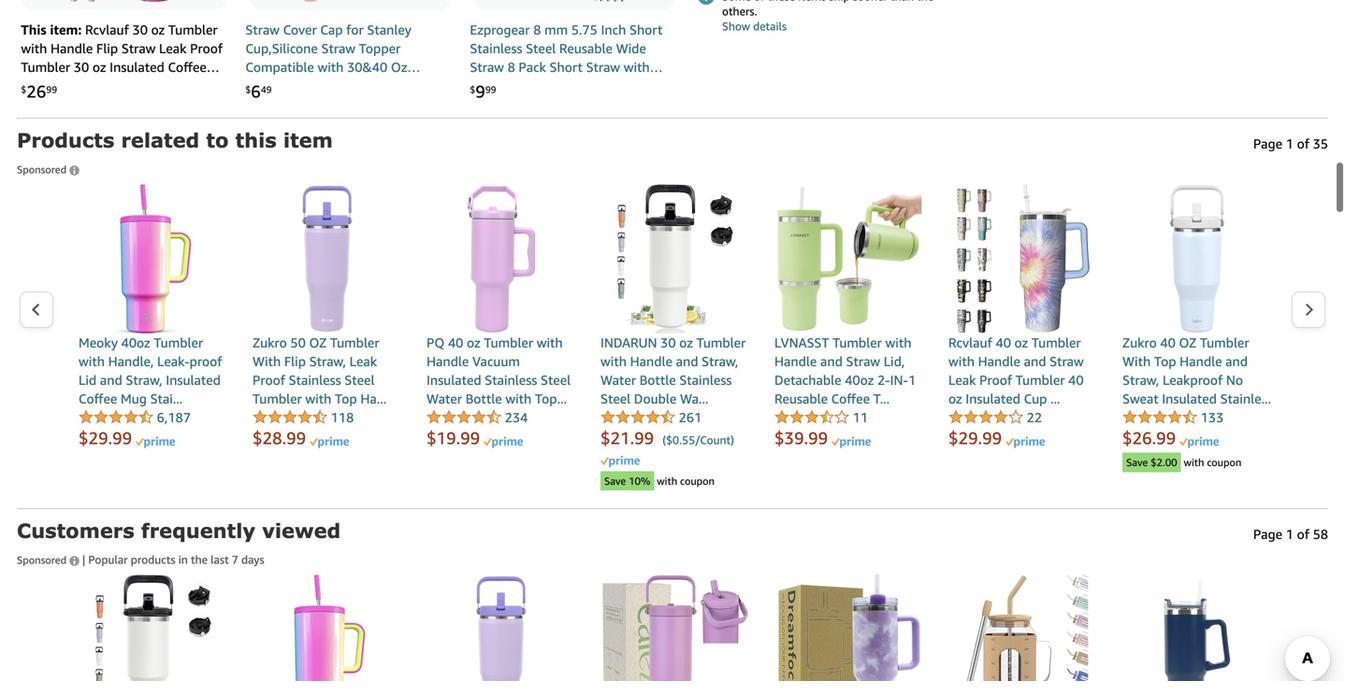 Task type: locate. For each thing, give the bounding box(es) containing it.
30 inside indarun 30 oz tumbler with handle and straw, water bottle stainless steel double wa...
[[661, 328, 676, 343]]

list for customers frequently viewed
[[54, 568, 1291, 682]]

0 vertical spatial page
[[1253, 129, 1283, 144]]

and right lid
[[100, 365, 122, 381]]

0 horizontal spatial tie
[[59, 108, 76, 123]]

$28.99
[[253, 421, 306, 441]]

top inside zukro 50 oz tumbler with flip straw, leak proof stainless steel tumbler with top ha...
[[335, 384, 357, 399]]

2 $ from the left
[[245, 77, 251, 87]]

$29.99 for oz
[[949, 421, 1002, 441]]

bottle up double
[[640, 365, 676, 381]]

mug up 6,187 link
[[121, 384, 147, 399]]

ha...
[[360, 384, 387, 399]]

proof up 22 link
[[980, 365, 1012, 381]]

indarun 30 oz tumbler with handle and straw, water bottle stainless steel double wall insulated tumblers cup, coffee mug, travel tumbler cold up 24h image
[[601, 177, 750, 326], [79, 568, 228, 682]]

1
[[1286, 129, 1294, 144], [908, 365, 916, 381], [1286, 520, 1294, 535]]

for left women
[[21, 127, 38, 142]]

50
[[290, 328, 306, 343]]

40
[[448, 328, 463, 343], [996, 328, 1011, 343], [1160, 328, 1176, 343], [1068, 365, 1084, 381]]

stainless up wa...
[[679, 365, 732, 381]]

zukro 50 oz tumbler with flip straw, leak proof stainless steel tumbler with top handle lid, no sweat insulated water bottle fit in cup holder for home, outdoors, keep drinks cold 24 hours, lavender image
[[253, 177, 402, 326], [427, 568, 576, 682]]

1 horizontal spatial leak
[[350, 347, 377, 362]]

10%
[[629, 468, 650, 480]]

save $2.00 with coupon
[[1126, 449, 1242, 462]]

2 vertical spatial leak
[[949, 365, 976, 381]]

40 inside zukro 40 oz tumbler with top handle and straw, leakproof no sweat insulated stainle...
[[1160, 328, 1176, 343]]

and inside indarun 30 oz tumbler with handle and straw, water bottle stainless steel double wa...
[[676, 347, 698, 362]]

40 for $26.99
[[1160, 328, 1176, 343]]

1 right 2- on the bottom
[[908, 365, 916, 381]]

0 horizontal spatial $
[[21, 77, 26, 87]]

40 inside pq 40 oz tumbler with handle vacuum insulated stainless steel water bottle with top...
[[448, 328, 463, 343]]

zukro inside zukro 50 oz tumbler with flip straw, leak proof stainless steel tumbler with top ha...
[[253, 328, 287, 343]]

straw up bottles at the top left
[[121, 33, 156, 49]]

3 $ from the left
[[470, 77, 475, 87]]

1 vertical spatial dye
[[80, 108, 102, 123]]

straw, inside zukro 50 oz tumbler with flip straw, leak proof stainless steel tumbler with top ha...
[[309, 347, 346, 362]]

1 horizontal spatial zukro 50 oz tumbler with flip straw, leak proof stainless steel tumbler with top handle lid, no sweat insulated water bottle fit in cup holder for home, outdoors, keep drinks cold 24 hours, lavender image
[[427, 568, 576, 682]]

straw down "handle,10mm"
[[370, 89, 405, 105]]

30 down the item:
[[74, 52, 89, 67]]

1 left 58
[[1286, 520, 1294, 535]]

list
[[54, 177, 1291, 484], [54, 568, 1291, 682]]

handle up bottles at the top left
[[103, 89, 146, 105]]

261
[[679, 403, 702, 418]]

tie up women
[[59, 108, 76, 123]]

2 list from the top
[[54, 568, 1291, 682]]

page for customers frequently viewed
[[1253, 520, 1283, 535]]

stainless down the vacuum
[[485, 365, 537, 381]]

reusable down "handle,10mm"
[[314, 89, 367, 105]]

1 vertical spatial bottle
[[466, 384, 502, 399]]

steel inside pq 40 oz tumbler with handle vacuum insulated stainless steel water bottle with top...
[[541, 365, 571, 381]]

with up 118 link
[[305, 384, 331, 399]]

zukro up sweat in the bottom of the page
[[1123, 328, 1157, 343]]

$ 6 49
[[245, 74, 272, 94]]

ezprogear 8 mm 5.75 inch short stainless steel reusable wide straw 8 pack short straw with silicone tips and canvas bag (8 short)
[[470, 14, 663, 105]]

sponsored left |
[[17, 547, 69, 559]]

2 sponsored from the top
[[17, 547, 69, 559]]

meoky 40oz tumbler with handle, leak-proof lid and straw, insulated coffee mug stainless steel travel mug, keeps cold for 34 hours or hot for 10 hours (carnival) image
[[79, 177, 228, 326], [253, 568, 402, 682]]

ezprogear
[[470, 14, 530, 30]]

$21.99
[[601, 421, 654, 441]]

proof inside rcvlauf 30 oz tumbler with handle flip straw leak proof tumbler 30 oz insulated coffee mug with handle 30 oz tie dye tumbler with handle and flip straw tie dye water bottles gifts for women
[[190, 33, 223, 49]]

0 horizontal spatial bottle
[[466, 384, 502, 399]]

30
[[132, 14, 148, 30], [74, 52, 89, 67], [126, 71, 141, 86], [661, 328, 676, 343]]

water inside rcvlauf 30 oz tumbler with handle flip straw leak proof tumbler 30 oz insulated coffee mug with handle 30 oz tie dye tumbler with handle and flip straw tie dye water bottles gifts for women
[[106, 108, 141, 123]]

with inside indarun 30 oz tumbler with handle and straw, water bottle stainless steel double wa...
[[601, 347, 627, 362]]

leak up ha...
[[350, 347, 377, 362]]

1 horizontal spatial top
[[1154, 347, 1176, 362]]

$ inside $ 9 99
[[470, 77, 475, 87]]

with inside meoky 40oz tumbler with handle, leak-proof lid and straw, insulated coffee mug stai...
[[79, 347, 105, 362]]

40 for $29.99
[[996, 328, 1011, 343]]

lids
[[245, 108, 269, 123]]

0 horizontal spatial water
[[106, 108, 141, 123]]

8 left pack
[[508, 52, 515, 67]]

products
[[131, 546, 175, 559]]

and up wa...
[[676, 347, 698, 362]]

coupon for $26.99
[[1207, 449, 1242, 462]]

oz
[[391, 52, 407, 67]]

insulated inside rcvlauf 40 oz tumbler with handle and straw leak proof tumbler 40 oz insulated cup ...
[[966, 384, 1021, 399]]

and up detachable
[[820, 347, 843, 362]]

1 $29.99 link from the left
[[79, 421, 136, 441]]

1 horizontal spatial 40oz
[[845, 365, 874, 381]]

1 horizontal spatial rcvlauf
[[949, 328, 992, 343]]

stai...
[[150, 384, 183, 399]]

stainless down ezprogear
[[470, 33, 522, 49]]

steel
[[526, 33, 556, 49], [345, 365, 375, 381], [541, 365, 571, 381], [601, 384, 631, 399]]

reusable down detachable
[[775, 384, 828, 399]]

$29.99 link
[[79, 421, 136, 441], [949, 421, 1005, 441]]

leak inside rcvlauf 30 oz tumbler with handle flip straw leak proof tumbler 30 oz insulated coffee mug with handle 30 oz tie dye tumbler with handle and flip straw tie dye water bottles gifts for women
[[159, 33, 187, 49]]

0 horizontal spatial mug
[[21, 71, 47, 86]]

short up wide
[[630, 14, 663, 30]]

straw cover cap for stanley cup,silicone straw topper compatible with 30&40 oz tumbler with handle,10mm 0.4in dust-proof reusable straw tips lids link
[[245, 13, 451, 123]]

0 horizontal spatial flip
[[96, 33, 118, 49]]

0 horizontal spatial dye
[[80, 108, 102, 123]]

cup
[[1024, 384, 1047, 399]]

oz for $28.99
[[309, 328, 327, 343]]

$19.99
[[427, 421, 480, 441]]

pq 40 oz tumbler with handle vacuum insulated stainless steel water bottle with top handle and 3-in-1 lid and straw,for hot cold beverages iced tea or coffee,reusable100% leak-proof (feather purple) image
[[427, 177, 576, 326]]

1 horizontal spatial for
[[346, 14, 364, 30]]

1 vertical spatial for
[[21, 127, 38, 142]]

...
[[1051, 384, 1060, 399]]

2 page from the top
[[1253, 520, 1283, 535]]

leak for rcvlauf 40 oz tumbler with handle and straw leak proof tumbler 40 oz insulated cup ...
[[949, 365, 976, 381]]

straw up cup,silicone
[[245, 14, 280, 30]]

straw, inside zukro 40 oz tumbler with top handle and straw, leakproof no sweat insulated stainle...
[[1123, 365, 1159, 381]]

bottle up 234 link
[[466, 384, 502, 399]]

1 vertical spatial mug
[[121, 384, 147, 399]]

6,187
[[157, 403, 191, 418]]

1 $ from the left
[[21, 77, 26, 87]]

1 horizontal spatial dye
[[183, 71, 206, 86]]

insulated
[[110, 52, 164, 67], [166, 365, 221, 381], [427, 365, 481, 381], [966, 384, 1021, 399], [1162, 384, 1217, 399]]

meoky
[[79, 328, 118, 343]]

mug down "this"
[[21, 71, 47, 86]]

$ for 26
[[21, 77, 26, 87]]

with up 22 link
[[949, 347, 975, 362]]

0 horizontal spatial $29.99 link
[[79, 421, 136, 441]]

1 sponsored link from the top
[[17, 147, 79, 170]]

insulated up 22 link
[[966, 384, 1021, 399]]

reusable down "5.75"
[[559, 33, 613, 49]]

0 vertical spatial top
[[1154, 347, 1176, 362]]

indarun 30 oz tumbler with handle and straw, water bottle stainless steel double wa...
[[601, 328, 746, 399]]

item:
[[50, 14, 82, 30]]

stainless inside zukro 50 oz tumbler with flip straw, leak proof stainless steel tumbler with top ha...
[[289, 365, 341, 381]]

sponsored link down women
[[17, 147, 79, 170]]

2 horizontal spatial reusable
[[775, 384, 828, 399]]

234 link
[[427, 403, 528, 420]]

261 link
[[601, 403, 702, 420]]

tumbler inside indarun 30 oz tumbler with handle and straw, water bottle stainless steel double wa...
[[696, 328, 746, 343]]

99 up products
[[46, 77, 57, 87]]

0 horizontal spatial 8
[[508, 52, 515, 67]]

reusable inside straw cover cap for stanley cup,silicone straw topper compatible with 30&40 oz tumbler with handle,10mm 0.4in dust-proof reusable straw tips lids
[[314, 89, 367, 105]]

stanley
[[367, 14, 411, 30]]

straw, down handle,
[[126, 365, 162, 381]]

0 vertical spatial list
[[54, 177, 1291, 484]]

|
[[82, 546, 85, 559]]

1 vertical spatial of
[[1297, 520, 1310, 535]]

of left "35"
[[1297, 129, 1310, 144]]

1 vertical spatial rcvlauf
[[949, 328, 992, 343]]

zukro 40 oz tumbler with top handle and straw, leakproof no sweat insulated stainle... link
[[1123, 177, 1272, 401]]

$ inside $ 6 49
[[245, 77, 251, 87]]

1 horizontal spatial zukro
[[1123, 328, 1157, 343]]

oz inside zukro 50 oz tumbler with flip straw, leak proof stainless steel tumbler with top ha...
[[309, 328, 327, 343]]

0 vertical spatial of
[[1297, 129, 1310, 144]]

1 vertical spatial leak
[[350, 347, 377, 362]]

1 horizontal spatial reusable
[[559, 33, 613, 49]]

page left "35"
[[1253, 129, 1283, 144]]

straw,
[[309, 347, 346, 362], [702, 347, 738, 362], [126, 365, 162, 381], [1123, 365, 1159, 381]]

tumbler inside straw cover cap for stanley cup,silicone straw topper compatible with 30&40 oz tumbler with handle,10mm 0.4in dust-proof reusable straw tips lids
[[245, 71, 295, 86]]

handle inside pq 40 oz tumbler with handle vacuum insulated stainless steel water bottle with top...
[[427, 347, 469, 362]]

1 vertical spatial 1
[[908, 365, 916, 381]]

40oz left 2- on the bottom
[[845, 365, 874, 381]]

sponsored
[[17, 156, 69, 168], [17, 547, 69, 559]]

0 horizontal spatial leak
[[159, 33, 187, 49]]

leak inside rcvlauf 40 oz tumbler with handle and straw leak proof tumbler 40 oz insulated cup ...
[[949, 365, 976, 381]]

0 horizontal spatial short
[[550, 52, 583, 67]]

tie
[[162, 71, 180, 86], [59, 108, 76, 123]]

handle up 22 link
[[978, 347, 1020, 362]]

water inside pq 40 oz tumbler with handle vacuum insulated stainless steel water bottle with top...
[[427, 384, 462, 399]]

products related to this item
[[17, 121, 333, 145]]

0 vertical spatial 1
[[1286, 129, 1294, 144]]

1 list from the top
[[54, 177, 1291, 484]]

show details
[[722, 12, 787, 25]]

$ up short)
[[470, 77, 475, 87]]

0 horizontal spatial zukro 50 oz tumbler with flip straw, leak proof stainless steel tumbler with top handle lid, no sweat insulated water bottle fit in cup holder for home, outdoors, keep drinks cold 24 hours, lavender image
[[253, 177, 402, 326]]

1 vertical spatial save
[[604, 468, 626, 480]]

handle down pq
[[427, 347, 469, 362]]

1 vertical spatial sponsored
[[17, 547, 69, 559]]

tie up bottles at the top left
[[162, 71, 180, 86]]

rcvlauf up 22 link
[[949, 328, 992, 343]]

with up lid
[[79, 347, 105, 362]]

$29.99 down 6,187 link
[[79, 421, 132, 441]]

30 right indarun
[[661, 328, 676, 343]]

1 horizontal spatial short
[[630, 14, 663, 30]]

page
[[1253, 129, 1283, 144], [1253, 520, 1283, 535]]

oz inside zukro 40 oz tumbler with top handle and straw, leakproof no sweat insulated stainle...
[[1179, 328, 1197, 343]]

0 vertical spatial sponsored
[[17, 156, 69, 168]]

1 of from the top
[[1297, 129, 1310, 144]]

rcvlauf right the item:
[[85, 14, 129, 30]]

insulated down proof
[[166, 365, 221, 381]]

0 vertical spatial dye
[[183, 71, 206, 86]]

straw, up 118
[[309, 347, 346, 362]]

118
[[331, 403, 354, 418]]

2 99 from the left
[[485, 77, 496, 87]]

coffee inside rcvlauf 30 oz tumbler with handle flip straw leak proof tumbler 30 oz insulated coffee mug with handle 30 oz tie dye tumbler with handle and flip straw tie dye water bottles gifts for women
[[168, 52, 207, 67]]

| popular products in the last 7 days
[[82, 546, 264, 559]]

and up cup
[[1024, 347, 1046, 362]]

2 vertical spatial water
[[427, 384, 462, 399]]

1 left "35"
[[1286, 129, 1294, 144]]

with right $2.00
[[1184, 449, 1204, 462]]

top inside zukro 40 oz tumbler with top handle and straw, leakproof no sweat insulated stainle...
[[1154, 347, 1176, 362]]

1 horizontal spatial tips
[[519, 71, 544, 86]]

with right 10%
[[657, 468, 677, 480]]

list containing $29.99
[[54, 177, 1291, 484]]

0 vertical spatial 40oz
[[121, 328, 150, 343]]

with inside zukro 40 oz tumbler with top handle and straw, leakproof no sweat insulated stainle...
[[1123, 347, 1151, 362]]

straw cover cap for stanley cup,silicone straw topper compatible with 30&40 oz tumbler with handle,10mm 0.4in dust-proof reusable straw tips lids
[[245, 14, 445, 123]]

straw, inside meoky 40oz tumbler with handle, leak-proof lid and straw, insulated coffee mug stai...
[[126, 365, 162, 381]]

coffee up gifts
[[168, 52, 207, 67]]

0 horizontal spatial save
[[604, 468, 626, 480]]

dye up women
[[80, 108, 102, 123]]

pack
[[519, 52, 546, 67]]

$29.99 link for mug
[[79, 421, 136, 441]]

item
[[283, 121, 333, 145]]

1 horizontal spatial indarun 30 oz tumbler with handle and straw, water bottle stainless steel double wall insulated tumblers cup, coffee mug, travel tumbler cold up 24h image
[[601, 177, 750, 326]]

leak up bottles at the top left
[[159, 33, 187, 49]]

0.4in
[[416, 71, 445, 86]]

1 page from the top
[[1253, 129, 1283, 144]]

0 vertical spatial indarun 30 oz tumbler with handle and straw, water bottle stainless steel double wall insulated tumblers cup, coffee mug, travel tumbler cold up 24h image
[[601, 177, 750, 326]]

insulated up bottles at the top left
[[110, 52, 164, 67]]

40oz inside meoky 40oz tumbler with handle, leak-proof lid and straw, insulated coffee mug stai...
[[121, 328, 150, 343]]

1 oz from the left
[[309, 328, 327, 343]]

1 vertical spatial list
[[54, 568, 1291, 682]]

1 horizontal spatial mug
[[121, 384, 147, 399]]

1 horizontal spatial bottle
[[640, 365, 676, 381]]

with inside 'ezprogear 8 mm 5.75 inch short stainless steel reusable wide straw 8 pack short straw with silicone tips and canvas bag (8 short)'
[[624, 52, 650, 67]]

1 zukro from the left
[[253, 328, 287, 343]]

tips inside straw cover cap for stanley cup,silicone straw topper compatible with 30&40 oz tumbler with handle,10mm 0.4in dust-proof reusable straw tips lids
[[408, 89, 432, 105]]

and inside rcvlauf 40 oz tumbler with handle and straw leak proof tumbler 40 oz insulated cup ...
[[1024, 347, 1046, 362]]

40 for $19.99
[[448, 328, 463, 343]]

2 oz from the left
[[1179, 328, 1197, 343]]

1 vertical spatial flip
[[175, 89, 197, 105]]

steel inside zukro 50 oz tumbler with flip straw, leak proof stainless steel tumbler with top ha...
[[345, 365, 375, 381]]

oz for $26.99
[[1179, 328, 1197, 343]]

short up canvas
[[550, 52, 583, 67]]

and inside meoky 40oz tumbler with handle, leak-proof lid and straw, insulated coffee mug stai...
[[100, 365, 122, 381]]

page for products related to this item
[[1253, 129, 1283, 144]]

and up no on the right of the page
[[1226, 347, 1248, 362]]

with up products
[[74, 89, 100, 105]]

0 vertical spatial for
[[346, 14, 364, 30]]

99 up short)
[[485, 77, 496, 87]]

0 vertical spatial bottle
[[640, 365, 676, 381]]

page left 58
[[1253, 520, 1283, 535]]

2 vertical spatial 1
[[1286, 520, 1294, 535]]

with
[[21, 33, 47, 49], [318, 52, 344, 67], [624, 52, 650, 67], [51, 71, 77, 86], [298, 71, 324, 86], [74, 89, 100, 105], [537, 328, 563, 343], [885, 328, 912, 343], [79, 347, 105, 362], [601, 347, 627, 362], [949, 347, 975, 362], [305, 384, 331, 399], [505, 384, 532, 399], [1184, 449, 1204, 462], [657, 468, 677, 480]]

of left 58
[[1297, 520, 1310, 535]]

oz up leakproof at the right bottom
[[1179, 328, 1197, 343]]

1 vertical spatial coupon
[[680, 468, 715, 480]]

with inside rcvlauf 40 oz tumbler with handle and straw leak proof tumbler 40 oz insulated cup ...
[[949, 347, 975, 362]]

coffee down lid
[[79, 384, 117, 399]]

rcvlauf for 30
[[85, 14, 129, 30]]

show details link
[[722, 11, 787, 26]]

99 inside $ 9 99
[[485, 77, 496, 87]]

0 horizontal spatial tips
[[408, 89, 432, 105]]

handle up leakproof at the right bottom
[[1180, 347, 1222, 362]]

1 $29.99 from the left
[[79, 421, 132, 441]]

0 horizontal spatial meoky 40oz tumbler with handle, leak-proof lid and straw, insulated coffee mug stainless steel travel mug, keeps cold for 34 hours or hot for 10 hours (carnival) image
[[79, 177, 228, 326]]

$29.99 down 22 link
[[949, 421, 1002, 441]]

0 vertical spatial coupon
[[1207, 449, 1242, 462]]

0 vertical spatial mug
[[21, 71, 47, 86]]

1 99 from the left
[[46, 77, 57, 87]]

lvnasst tumbler with handle and straw lid, detachable 40oz 2-in-1 reusable coffee t...
[[775, 328, 916, 399]]

coupon down 133
[[1207, 449, 1242, 462]]

customers frequently viewed
[[17, 512, 341, 536]]

1 vertical spatial indarun 30 oz tumbler with handle and straw, water bottle stainless steel double wall insulated tumblers cup, coffee mug, travel tumbler cold up 24h image
[[79, 568, 228, 682]]

zukro inside zukro 40 oz tumbler with top handle and straw, leakproof no sweat insulated stainle...
[[1123, 328, 1157, 343]]

2 horizontal spatial flip
[[284, 347, 306, 362]]

handle
[[51, 33, 93, 49], [80, 71, 122, 86], [103, 89, 146, 105], [427, 347, 469, 362], [630, 347, 673, 362], [775, 347, 817, 362], [978, 347, 1020, 362], [1180, 347, 1222, 362]]

2 $29.99 from the left
[[949, 421, 1002, 441]]

0 horizontal spatial with
[[253, 347, 281, 362]]

0 horizontal spatial rcvlauf
[[85, 14, 129, 30]]

99 for 9
[[485, 77, 496, 87]]

0 horizontal spatial $29.99
[[79, 421, 132, 441]]

1 with from the left
[[253, 347, 281, 362]]

insulated inside meoky 40oz tumbler with handle, leak-proof lid and straw, insulated coffee mug stai...
[[166, 365, 221, 381]]

with inside the lvnasst tumbler with handle and straw lid, detachable 40oz 2-in-1 reusable coffee t...
[[885, 328, 912, 343]]

2 with from the left
[[1123, 347, 1151, 362]]

with down wide
[[624, 52, 650, 67]]

short
[[630, 14, 663, 30], [550, 52, 583, 67]]

indarun 30 oz tumbler with handle and straw, water bottle stainless steel double wa... link
[[601, 177, 750, 401]]

proof up 118 link
[[253, 365, 285, 381]]

coupon down ($0.55/count)
[[680, 468, 715, 480]]

proof right $ 6 49
[[278, 89, 310, 105]]

0 vertical spatial sponsored link
[[17, 147, 79, 170]]

dye
[[183, 71, 206, 86], [80, 108, 102, 123]]

0 horizontal spatial top
[[335, 384, 357, 399]]

for right cap
[[346, 14, 364, 30]]

22
[[1027, 403, 1042, 418]]

$39.99 link
[[775, 421, 831, 441]]

ezprogear 8 mm 5.75 inch short stainless steel reusable wide straw 8 pack short straw with silicone tips and canvas bag (8 short) link
[[470, 13, 675, 105]]

to
[[206, 121, 229, 145]]

straw
[[245, 14, 280, 30], [121, 33, 156, 49], [321, 33, 355, 49], [470, 52, 504, 67], [586, 52, 620, 67], [370, 89, 405, 105], [21, 108, 55, 123], [846, 347, 880, 362], [1050, 347, 1084, 362]]

straw, up sweat in the bottom of the page
[[1123, 365, 1159, 381]]

straw down the $ 26 99
[[21, 108, 55, 123]]

1 vertical spatial meoky 40oz tumbler with handle, leak-proof lid and straw, insulated coffee mug stainless steel travel mug, keeps cold for 34 hours or hot for 10 hours (carnival) image
[[253, 568, 402, 682]]

bag
[[618, 71, 640, 86]]

40oz up handle,
[[121, 328, 150, 343]]

8
[[533, 14, 541, 30], [508, 52, 515, 67]]

1 vertical spatial reusable
[[314, 89, 367, 105]]

handle down the item:
[[51, 33, 93, 49]]

coffee up 11
[[831, 384, 870, 399]]

0 vertical spatial 8
[[533, 14, 541, 30]]

water up 234 link
[[427, 384, 462, 399]]

1 horizontal spatial $
[[245, 77, 251, 87]]

cover
[[283, 14, 317, 30]]

0 vertical spatial tips
[[519, 71, 544, 86]]

1 vertical spatial water
[[601, 365, 636, 381]]

this
[[235, 121, 277, 145]]

with inside zukro 50 oz tumbler with flip straw, leak proof stainless steel tumbler with top ha...
[[253, 347, 281, 362]]

1 horizontal spatial $29.99 link
[[949, 421, 1005, 441]]

dye up gifts
[[183, 71, 206, 86]]

with
[[253, 347, 281, 362], [1123, 347, 1151, 362]]

6,187 link
[[79, 403, 191, 420]]

5.75
[[571, 14, 598, 30]]

40oz inside the lvnasst tumbler with handle and straw lid, detachable 40oz 2-in-1 reusable coffee t...
[[845, 365, 874, 381]]

rcvlauf inside rcvlauf 40 oz tumbler with handle and straw leak proof tumbler 40 oz insulated cup ...
[[949, 328, 992, 343]]

$ inside the $ 26 99
[[21, 77, 26, 87]]

0 vertical spatial water
[[106, 108, 141, 123]]

top up leakproof at the right bottom
[[1154, 347, 1176, 362]]

oz right the "50"
[[309, 328, 327, 343]]

0 vertical spatial reusable
[[559, 33, 613, 49]]

$29.99 link for oz
[[949, 421, 1005, 441]]

zukro 50 oz tumbler with flip straw, leak proof stainless steel tumbler with top ha... link
[[253, 177, 402, 401]]

1 vertical spatial top
[[335, 384, 357, 399]]

page 1 of 35
[[1253, 129, 1328, 144]]

indarun
[[601, 328, 657, 343]]

of for customers frequently viewed
[[1297, 520, 1310, 535]]

1 horizontal spatial oz
[[1179, 328, 1197, 343]]

and up bottles at the top left
[[149, 89, 171, 105]]

save left 10%
[[604, 468, 626, 480]]

1 horizontal spatial meoky 40oz tumbler with handle, leak-proof lid and straw, insulated coffee mug stainless steel travel mug, keeps cold for 34 hours or hot for 10 hours (carnival) image
[[253, 568, 402, 682]]

99 inside the $ 26 99
[[46, 77, 57, 87]]

mm
[[544, 14, 568, 30]]

1 horizontal spatial coupon
[[1207, 449, 1242, 462]]

tips down 0.4in
[[408, 89, 432, 105]]

0 vertical spatial flip
[[96, 33, 118, 49]]

$28.99 link
[[253, 421, 310, 441]]

page 1 of 58
[[1253, 520, 1328, 535]]

customers
[[17, 512, 134, 536]]

cup,silicone
[[245, 33, 318, 49]]

zukro 40 oz tumbler with top handle and straw, leakproof no sweat insulated stainless steel water bottle with flip straw for outdoors, dishwasher safe, fit in cupholder, keep cold 24 hours, cloud image
[[1123, 177, 1272, 326]]

stainless up 118 link
[[289, 365, 341, 381]]

1 vertical spatial sponsored link
[[17, 538, 82, 561]]

insulated down pq
[[427, 365, 481, 381]]

stainless inside pq 40 oz tumbler with handle vacuum insulated stainless steel water bottle with top...
[[485, 365, 537, 381]]

2 zukro from the left
[[1123, 328, 1157, 343]]

tumbler inside the lvnasst tumbler with handle and straw lid, detachable 40oz 2-in-1 reusable coffee t...
[[833, 328, 882, 343]]

$26.99
[[1123, 421, 1176, 441]]

steel inside indarun 30 oz tumbler with handle and straw, water bottle stainless steel double wa...
[[601, 384, 631, 399]]

0 vertical spatial rcvlauf
[[85, 14, 129, 30]]

$2.00
[[1151, 449, 1177, 462]]

handle down indarun
[[630, 347, 673, 362]]

gifts
[[190, 108, 218, 123]]

save 10% with coupon
[[604, 468, 715, 480]]

2 vertical spatial reusable
[[775, 384, 828, 399]]

1 horizontal spatial water
[[427, 384, 462, 399]]

2 horizontal spatial leak
[[949, 365, 976, 381]]

pq 40 oz tumbler with handle vacuum insulated stainless steel water bottle with top...
[[427, 328, 571, 399]]

steel up pack
[[526, 33, 556, 49]]

leak for rcvlauf 30 oz tumbler with handle flip straw leak proof tumbler 30 oz insulated coffee mug with handle 30 oz tie dye tumbler with handle and flip straw tie dye water bottles gifts for women
[[159, 33, 187, 49]]

0 horizontal spatial oz
[[309, 328, 327, 343]]

rcvlauf inside rcvlauf 30 oz tumbler with handle flip straw leak proof tumbler 30 oz insulated coffee mug with handle 30 oz tie dye tumbler with handle and flip straw tie dye water bottles gifts for women
[[85, 14, 129, 30]]

1 horizontal spatial coffee
[[168, 52, 207, 67]]

8 left 'mm'
[[533, 14, 541, 30]]

0 vertical spatial tie
[[162, 71, 180, 86]]

2 of from the top
[[1297, 520, 1310, 535]]

2 horizontal spatial $
[[470, 77, 475, 87]]

1 horizontal spatial save
[[1126, 449, 1148, 462]]

water left bottles at the top left
[[106, 108, 141, 123]]

2 $29.99 link from the left
[[949, 421, 1005, 441]]

stainless inside 'ezprogear 8 mm 5.75 inch short stainless steel reusable wide straw 8 pack short straw with silicone tips and canvas bag (8 short)'
[[470, 33, 522, 49]]

$ down "this"
[[21, 77, 26, 87]]

t...
[[873, 384, 890, 399]]

0 horizontal spatial 40oz
[[121, 328, 150, 343]]

1 horizontal spatial 99
[[485, 77, 496, 87]]

with up sweat in the bottom of the page
[[1123, 347, 1151, 362]]

top up 118
[[335, 384, 357, 399]]

0 vertical spatial save
[[1126, 449, 1148, 462]]



Task type: vqa. For each thing, say whether or not it's contained in the screenshot.
search field within navigation navigation
no



Task type: describe. For each thing, give the bounding box(es) containing it.
days
[[241, 546, 264, 559]]

stainle...
[[1220, 384, 1271, 399]]

99 for 26
[[46, 77, 57, 87]]

1 for customers frequently viewed
[[1286, 520, 1294, 535]]

coffee inside meoky 40oz tumbler with handle, leak-proof lid and straw, insulated coffee mug stai...
[[79, 384, 117, 399]]

frequently
[[141, 512, 255, 536]]

meoky 40oz tumbler with handle, leak-proof lid and straw, insulated coffee mug stai...
[[79, 328, 222, 399]]

58
[[1313, 520, 1328, 535]]

detachable
[[775, 365, 841, 381]]

$39.99
[[775, 421, 828, 441]]

in
[[178, 546, 188, 559]]

stainless inside indarun 30 oz tumbler with handle and straw, water bottle stainless steel double wa...
[[679, 365, 732, 381]]

water inside indarun 30 oz tumbler with handle and straw, water bottle stainless steel double wa...
[[601, 365, 636, 381]]

cafezi 50 oz glass tumbler with handle,glass water bottles with straw and bamboo lid,motivational water tumber cup with time marker,silicone sleeve bpa free image
[[949, 568, 1098, 682]]

bottles
[[145, 108, 187, 123]]

bottle inside indarun 30 oz tumbler with handle and straw, water bottle stainless steel double wa...
[[640, 365, 676, 381]]

1 horizontal spatial tie
[[162, 71, 180, 86]]

steel inside 'ezprogear 8 mm 5.75 inch short stainless steel reusable wide straw 8 pack short straw with silicone tips and canvas bag (8 short)'
[[526, 33, 556, 49]]

zukro 40 oz tumbler with top handle and straw, leakproof no sweat insulated stainle...
[[1123, 328, 1271, 399]]

2-
[[877, 365, 890, 381]]

handle right the $ 26 99
[[80, 71, 122, 86]]

1 horizontal spatial 8
[[533, 14, 541, 30]]

handle inside the lvnasst tumbler with handle and straw lid, detachable 40oz 2-in-1 reusable coffee t...
[[775, 347, 817, 362]]

tips inside 'ezprogear 8 mm 5.75 inch short stainless steel reusable wide straw 8 pack short straw with silicone tips and canvas bag (8 short)'
[[519, 71, 544, 86]]

details
[[753, 12, 787, 25]]

list for products related to this item
[[54, 177, 1291, 484]]

$ for 6
[[245, 77, 251, 87]]

mug inside meoky 40oz tumbler with handle, leak-proof lid and straw, insulated coffee mug stai...
[[121, 384, 147, 399]]

coffee inside the lvnasst tumbler with handle and straw lid, detachable 40oz 2-in-1 reusable coffee t...
[[831, 384, 870, 399]]

leakproof
[[1163, 365, 1223, 381]]

tumbler inside meoky 40oz tumbler with handle, leak-proof lid and straw, insulated coffee mug stai...
[[154, 328, 203, 343]]

0 vertical spatial short
[[630, 14, 663, 30]]

and inside rcvlauf 30 oz tumbler with handle flip straw leak proof tumbler 30 oz insulated coffee mug with handle 30 oz tie dye tumbler with handle and flip straw tie dye water bottles gifts for women
[[149, 89, 171, 105]]

$29.99 for mug
[[79, 421, 132, 441]]

0 vertical spatial zukro 50 oz tumbler with flip straw, leak proof stainless steel tumbler with top handle lid, no sweat insulated water bottle fit in cup holder for home, outdoors, keep drinks cold 24 hours, lavender image
[[253, 177, 402, 326]]

new view gifts 30 oz tumbler mug with lid and straw, reusable insulated mug with handle, stainless steel tumbler for iced & hot beverages, navy blue image
[[1123, 568, 1272, 682]]

the
[[191, 546, 208, 559]]

wide
[[616, 33, 646, 49]]

with up top...
[[537, 328, 563, 343]]

viewed
[[262, 512, 341, 536]]

related
[[121, 121, 199, 145]]

pq
[[427, 328, 445, 343]]

1 for products related to this item
[[1286, 129, 1294, 144]]

lvnasst tumbler with handle and straw lid, detachable 40oz 2-in-1 reusable coffee t... link
[[775, 177, 924, 401]]

silicone
[[470, 71, 516, 86]]

133
[[1201, 403, 1224, 418]]

tumbler inside pq 40 oz tumbler with handle vacuum insulated stainless steel water bottle with top...
[[484, 328, 533, 343]]

proof inside zukro 50 oz tumbler with flip straw, leak proof stainless steel tumbler with top ha...
[[253, 365, 285, 381]]

save for $21.99
[[604, 468, 626, 480]]

0 horizontal spatial indarun 30 oz tumbler with handle and straw, water bottle stainless steel double wall insulated tumblers cup, coffee mug, travel tumbler cold up 24h image
[[79, 568, 228, 682]]

1 inside the lvnasst tumbler with handle and straw lid, detachable 40oz 2-in-1 reusable coffee t...
[[908, 365, 916, 381]]

1 vertical spatial 8
[[508, 52, 515, 67]]

straw inside the lvnasst tumbler with handle and straw lid, detachable 40oz 2-in-1 reusable coffee t...
[[846, 347, 880, 362]]

next image
[[1304, 296, 1314, 310]]

49
[[261, 77, 272, 87]]

dust-
[[245, 89, 278, 105]]

vacuum
[[472, 347, 520, 362]]

for inside straw cover cap for stanley cup,silicone straw topper compatible with 30&40 oz tumbler with handle,10mm 0.4in dust-proof reusable straw tips lids
[[346, 14, 364, 30]]

with down "this"
[[21, 33, 47, 49]]

straw up canvas
[[586, 52, 620, 67]]

0 vertical spatial meoky 40oz tumbler with handle, leak-proof lid and straw, insulated coffee mug stainless steel travel mug, keeps cold for 34 hours or hot for 10 hours (carnival) image
[[79, 177, 228, 326]]

with down compatible
[[298, 71, 324, 86]]

with right 26
[[51, 71, 77, 86]]

of for products related to this item
[[1297, 129, 1310, 144]]

insulated inside rcvlauf 30 oz tumbler with handle flip straw leak proof tumbler 30 oz insulated coffee mug with handle 30 oz tie dye tumbler with handle and flip straw tie dye water bottles gifts for women
[[110, 52, 164, 67]]

proof inside rcvlauf 40 oz tumbler with handle and straw leak proof tumbler 40 oz insulated cup ...
[[980, 365, 1012, 381]]

with left 30&40
[[318, 52, 344, 67]]

handle inside zukro 40 oz tumbler with top handle and straw, leakproof no sweat insulated stainle...
[[1180, 347, 1222, 362]]

flip inside zukro 50 oz tumbler with flip straw, leak proof stainless steel tumbler with top ha...
[[284, 347, 306, 362]]

tumbler inside zukro 40 oz tumbler with top handle and straw, leakproof no sweat insulated stainle...
[[1200, 328, 1249, 343]]

6
[[251, 74, 261, 94]]

$19.99 link
[[427, 421, 484, 441]]

30&40
[[347, 52, 387, 67]]

($0.55/count)
[[663, 427, 734, 440]]

35
[[1313, 129, 1328, 144]]

133 link
[[1123, 403, 1224, 420]]

lid,
[[884, 347, 905, 362]]

and inside 'ezprogear 8 mm 5.75 inch short stainless steel reusable wide straw 8 pack short straw with silicone tips and canvas bag (8 short)'
[[547, 71, 569, 86]]

women
[[42, 127, 87, 142]]

products
[[17, 121, 114, 145]]

straw inside rcvlauf 40 oz tumbler with handle and straw leak proof tumbler 40 oz insulated cup ...
[[1050, 347, 1084, 362]]

this item:
[[21, 14, 85, 30]]

canvas
[[573, 71, 614, 86]]

lid
[[79, 365, 97, 381]]

2 sponsored link from the top
[[17, 538, 82, 561]]

$ 26 99
[[21, 74, 57, 94]]

show
[[722, 12, 750, 25]]

reusable inside the lvnasst tumbler with handle and straw lid, detachable 40oz 2-in-1 reusable coffee t...
[[775, 384, 828, 399]]

insulated inside zukro 40 oz tumbler with top handle and straw, leakproof no sweat insulated stainle...
[[1162, 384, 1217, 399]]

insulated inside pq 40 oz tumbler with handle vacuum insulated stainless steel water bottle with top...
[[427, 365, 481, 381]]

rcvlauf 30 oz tumbler with handle flip straw leak proof tumbler 30 oz insulated coffee mug with handle 30 oz tie dye tumbler with handle and flip straw tie dye water bottles gifts for women
[[21, 14, 223, 142]]

bottle inside pq 40 oz tumbler with handle vacuum insulated stainless steel water bottle with top...
[[466, 384, 502, 399]]

handle inside indarun 30 oz tumbler with handle and straw, water bottle stainless steel double wa...
[[630, 347, 673, 362]]

handle inside rcvlauf 40 oz tumbler with handle and straw leak proof tumbler 40 oz insulated cup ...
[[978, 347, 1020, 362]]

$26.99 link
[[1123, 421, 1179, 441]]

pq 40 oz tumbler with handle vacuum insulated stainless steel water bottle with top... link
[[427, 177, 576, 401]]

and inside zukro 40 oz tumbler with top handle and straw, leakproof no sweat insulated stainle...
[[1226, 347, 1248, 362]]

1 vertical spatial short
[[550, 52, 583, 67]]

zukro for $26.99
[[1123, 328, 1157, 343]]

oz inside indarun 30 oz tumbler with handle and straw, water bottle stainless steel double wa...
[[679, 328, 693, 343]]

(8
[[644, 71, 656, 86]]

lvnasst tumbler with handle and straw lid, detachable 40oz 2-in-1 reusable coffee travel mug leakproof, insulated stainless steel water bottle cup holder friendly, 30oz top & 10oz bottom (green) image
[[775, 177, 924, 326]]

meoky 40oz tumbler with handle, leak-proof lid and straw, insulated coffee mug stai... link
[[79, 177, 228, 401]]

7
[[232, 546, 238, 559]]

1 horizontal spatial flip
[[175, 89, 197, 105]]

rcvlauf 40 oz tumbler with handle and straw leak proof tumbler 40 oz insulated cup ...
[[949, 328, 1084, 399]]

1 sponsored from the top
[[17, 156, 69, 168]]

lvnasst
[[775, 328, 829, 343]]

rcvlauf for 40
[[949, 328, 992, 343]]

compatible
[[245, 52, 314, 67]]

30 up related
[[126, 71, 141, 86]]

save for $26.99
[[1126, 449, 1148, 462]]

oz inside pq 40 oz tumbler with handle vacuum insulated stainless steel water bottle with top...
[[467, 328, 481, 343]]

with for $28.99
[[253, 347, 281, 362]]

with for $26.99
[[1123, 347, 1151, 362]]

proof inside straw cover cap for stanley cup,silicone straw topper compatible with 30&40 oz tumbler with handle,10mm 0.4in dust-proof reusable straw tips lids
[[278, 89, 310, 105]]

handle,10mm
[[328, 71, 412, 86]]

30 right the item:
[[132, 14, 148, 30]]

dreamfocus 40 oz tie dye purple tumbler with handle straw and lid insulated stainless steel water bottle cup travel coffee mug image
[[775, 568, 924, 682]]

popular
[[88, 546, 128, 559]]

234
[[505, 403, 528, 418]]

straw up silicone
[[470, 52, 504, 67]]

inch
[[601, 14, 626, 30]]

mug inside rcvlauf 30 oz tumbler with handle flip straw leak proof tumbler 30 oz insulated coffee mug with handle 30 oz tie dye tumbler with handle and flip straw tie dye water bottles gifts for women
[[21, 71, 47, 86]]

26
[[26, 74, 46, 94]]

$ for 9
[[470, 77, 475, 87]]

leak inside zukro 50 oz tumbler with flip straw, leak proof stainless steel tumbler with top ha...
[[350, 347, 377, 362]]

double
[[634, 384, 677, 399]]

and inside the lvnasst tumbler with handle and straw lid, detachable 40oz 2-in-1 reusable coffee t...
[[820, 347, 843, 362]]

this
[[21, 14, 46, 30]]

with up 234 on the left
[[505, 384, 532, 399]]

with inside zukro 50 oz tumbler with flip straw, leak proof stainless steel tumbler with top ha...
[[305, 384, 331, 399]]

1 vertical spatial tie
[[59, 108, 76, 123]]

$ 9 99
[[470, 74, 496, 94]]

previous image
[[31, 296, 41, 310]]

straw down cap
[[321, 33, 355, 49]]

cap
[[320, 14, 343, 30]]

straw, inside indarun 30 oz tumbler with handle and straw, water bottle stainless steel double wa...
[[702, 347, 738, 362]]

11
[[853, 403, 868, 418]]

zukro 50 oz tumbler with flip straw, leak proof stainless steel tumbler with top ha...
[[253, 328, 387, 399]]

1 vertical spatial zukro 50 oz tumbler with flip straw, leak proof stainless steel tumbler with top handle lid, no sweat insulated water bottle fit in cup holder for home, outdoors, keep drinks cold 24 hours, lavender image
[[427, 568, 576, 682]]

short)
[[470, 89, 507, 105]]

coupon for $21.99
[[680, 468, 715, 480]]

cafezi 40 oz tumbler with handle and straw, vacuum insulated tumblers with flip straw and top handle, reusable insulated cup for home, outdoors, leakproof, fits in cup holder, cold for 30 hours image
[[601, 568, 750, 682]]

for inside rcvlauf 30 oz tumbler with handle flip straw leak proof tumbler 30 oz insulated coffee mug with handle 30 oz tie dye tumbler with handle and flip straw tie dye water bottles gifts for women
[[21, 127, 38, 142]]

reusable inside 'ezprogear 8 mm 5.75 inch short stainless steel reusable wide straw 8 pack short straw with silicone tips and canvas bag (8 short)'
[[559, 33, 613, 49]]

zukro for $28.99
[[253, 328, 287, 343]]

22 link
[[949, 403, 1042, 420]]

last
[[211, 546, 229, 559]]

rcvlauf 40 oz tumbler with handle and straw leak proof tumbler 40 oz insulated cup with handle tie dye coffee travel mugs 40 oz tie dye tumbler with handle tie dye water bottles gifts for women image
[[949, 177, 1098, 326]]

wa...
[[680, 384, 709, 399]]



